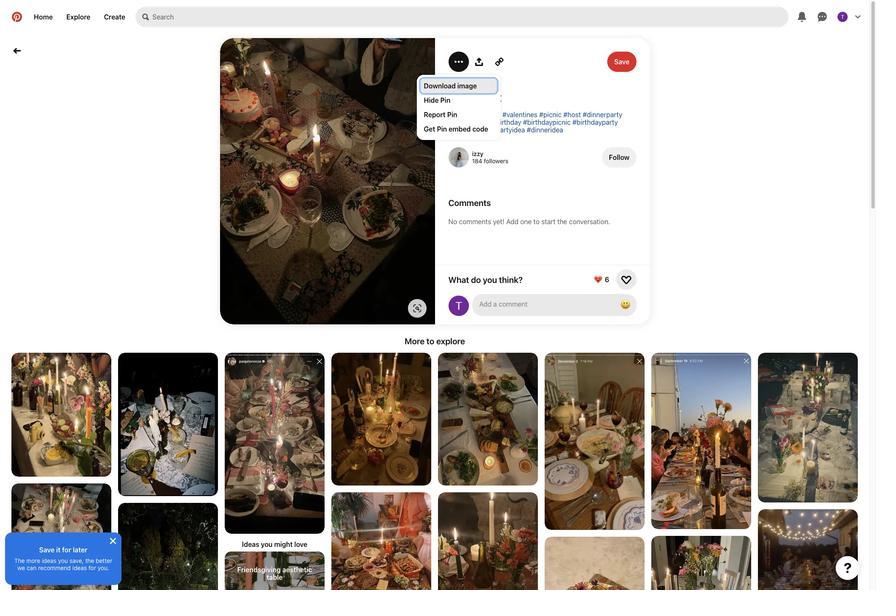 Task type: vqa. For each thing, say whether or not it's contained in the screenshot.
the 1
no



Task type: locate. For each thing, give the bounding box(es) containing it.
#dinneridea link
[[527, 126, 564, 134]]

get pin embed code
[[424, 125, 489, 133]]

what do you think?
[[449, 275, 523, 285]]

#birthdaypicnic link
[[523, 119, 571, 126]]

no comments yet! add one to start the conversation.
[[449, 218, 611, 226]]

love
[[295, 541, 308, 549]]

0 horizontal spatial you
[[58, 558, 68, 565]]

you down it
[[58, 558, 68, 565]]

2 this contains an image of: dinner party image from the left
[[545, 353, 645, 531]]

1 horizontal spatial this contains an image of: dinner party image
[[545, 353, 645, 531]]

1 vertical spatial pin
[[448, 111, 458, 119]]

list containing ideas you might love
[[0, 353, 870, 591]]

this contains an image of: @oliverose image
[[759, 510, 859, 591]]

this contains an image of: elegant graduation party ideas aesthetic image
[[11, 484, 111, 591]]

ideas
[[42, 558, 56, 565], [72, 565, 87, 572]]

download image
[[424, 82, 477, 90]]

#dinnerparty
[[583, 111, 623, 119]]

0 vertical spatial pin
[[441, 97, 451, 104]]

#dinneridea
[[527, 126, 564, 134]]

0 vertical spatial the
[[558, 218, 568, 226]]

#birthdayparty link
[[573, 119, 618, 126]]

#birthday link
[[492, 119, 522, 126]]

#gardenparty link
[[449, 119, 490, 126]]

you right ideas
[[261, 541, 273, 549]]

0 vertical spatial save
[[615, 58, 630, 66]]

pin right the get
[[437, 125, 447, 133]]

save inside 'save it for later the more ideas you save, the better we can recommend ideas for you.'
[[39, 547, 55, 554]]

search icon image
[[142, 14, 149, 20]]

pin for hide
[[441, 97, 451, 104]]

0 horizontal spatial for
[[62, 547, 71, 554]]

1 horizontal spatial save
[[615, 58, 630, 66]]

you right do at the right top of the page
[[483, 275, 497, 285]]

for
[[62, 547, 71, 554], [89, 565, 96, 572]]

girls night link
[[449, 90, 637, 104]]

save
[[615, 58, 630, 66], [39, 547, 55, 554]]

friendsgiving aesthetic table link
[[225, 552, 325, 591]]

explore
[[66, 13, 90, 21]]

0 horizontal spatial this contains an image of: dinner party image
[[438, 353, 538, 486]]

#gardenparty
[[449, 119, 490, 126]]

2 vertical spatial you
[[58, 558, 68, 565]]

0 horizontal spatial the
[[85, 558, 94, 565]]

#partyidea
[[492, 126, 525, 134]]

hide
[[424, 97, 439, 104]]

the right start
[[558, 218, 568, 226]]

no
[[449, 218, 458, 226]]

start
[[542, 218, 556, 226]]

pin up get pin embed code
[[448, 111, 458, 119]]

this contains an image of: image
[[225, 353, 325, 535], [759, 353, 859, 503], [332, 493, 432, 591], [118, 504, 218, 591], [652, 537, 752, 591], [545, 538, 645, 591]]

pin for get
[[437, 125, 447, 133]]

ideas down it
[[42, 558, 56, 565]]

for right it
[[62, 547, 71, 554]]

#host link
[[564, 111, 581, 119]]

the right save,
[[85, 558, 94, 565]]

#dinnerparty #gardenparty #birthday
[[449, 111, 623, 126]]

to right one
[[534, 218, 540, 226]]

1 horizontal spatial you
[[261, 541, 273, 549]]

save it for later the more ideas you save, the better we can recommend ideas for you.
[[14, 547, 112, 572]]

table
[[267, 574, 283, 582]]

0 horizontal spatial save
[[39, 547, 55, 554]]

izzy avatar link image
[[449, 147, 469, 168]]

this contains an image of: dinner party image
[[438, 353, 538, 486], [545, 353, 645, 531]]

1 horizontal spatial to
[[534, 218, 540, 226]]

might
[[274, 541, 293, 549]]

2 vertical spatial pin
[[437, 125, 447, 133]]

home link
[[27, 7, 60, 27]]

1 vertical spatial you
[[261, 541, 273, 549]]

friendsgiving aesthetic table
[[238, 567, 312, 582]]

#valentines link
[[503, 111, 538, 119]]

1 vertical spatial for
[[89, 565, 96, 572]]

1 vertical spatial save
[[39, 547, 55, 554]]

184
[[472, 158, 483, 165]]

one
[[521, 218, 532, 226]]

😃
[[621, 299, 631, 311]]

to right 'more'
[[427, 337, 435, 346]]

#hosting link
[[449, 111, 476, 119]]

for left you.
[[89, 565, 96, 572]]

comments
[[459, 218, 492, 226]]

embed
[[449, 125, 471, 133]]

report
[[424, 111, 446, 119]]

what
[[449, 275, 469, 285]]

get
[[424, 125, 436, 133]]

0 horizontal spatial to
[[427, 337, 435, 346]]

the inside 'save it for later the more ideas you save, the better we can recommend ideas for you.'
[[85, 558, 94, 565]]

1 horizontal spatial the
[[558, 218, 568, 226]]

comments button
[[449, 198, 637, 208]]

can
[[27, 565, 37, 572]]

ideas down later
[[72, 565, 87, 572]]

#partyidea link
[[492, 126, 525, 134]]

#dinner link
[[477, 111, 501, 119]]

the
[[558, 218, 568, 226], [85, 558, 94, 565]]

1 vertical spatial the
[[85, 558, 94, 565]]

0 vertical spatial you
[[483, 275, 497, 285]]

more
[[405, 337, 425, 346]]

😃 button
[[472, 294, 637, 316], [617, 297, 634, 314]]

pin right hide
[[441, 97, 451, 104]]

you
[[483, 275, 497, 285], [261, 541, 273, 549], [58, 558, 68, 565]]

list
[[0, 353, 870, 591]]

1 this contains an image of: dinner party image from the left
[[438, 353, 538, 486]]

save button
[[608, 52, 637, 72], [608, 52, 637, 72]]

#hosting #dinner
[[449, 111, 501, 119]]

you inside list
[[261, 541, 273, 549]]

to
[[534, 218, 540, 226], [427, 337, 435, 346]]

think?
[[499, 275, 523, 285]]

#picnic
[[540, 111, 562, 119]]



Task type: describe. For each thing, give the bounding box(es) containing it.
this contains an image of: diner image
[[332, 353, 432, 486]]

this contains an image of: aprilinparis1947 image
[[438, 493, 538, 591]]

explore link
[[60, 7, 97, 27]]

do
[[471, 275, 481, 285]]

explore
[[437, 337, 465, 346]]

girls night
[[449, 90, 502, 104]]

1 vertical spatial to
[[427, 337, 435, 346]]

girls
[[449, 90, 472, 104]]

hide pin
[[424, 97, 451, 104]]

this contains an image of: 🍸dinner at mine image
[[652, 353, 752, 530]]

comments
[[449, 198, 491, 208]]

more to explore
[[405, 337, 465, 346]]

#picnic link
[[540, 111, 562, 119]]

night
[[474, 90, 502, 104]]

#host
[[564, 111, 581, 119]]

0 vertical spatial for
[[62, 547, 71, 554]]

save for save it for later the more ideas you save, the better we can recommend ideas for you.
[[39, 547, 55, 554]]

followers
[[484, 158, 509, 165]]

#valentines
[[503, 111, 538, 119]]

izzy 184 followers
[[472, 150, 509, 165]]

Search text field
[[153, 7, 789, 27]]

friendsgiving
[[238, 567, 281, 574]]

add
[[507, 218, 519, 226]]

click to shop image
[[413, 305, 422, 313]]

you inside 'save it for later the more ideas you save, the better we can recommend ideas for you.'
[[58, 558, 68, 565]]

ideas
[[242, 541, 259, 549]]

pin for report
[[448, 111, 458, 119]]

create
[[104, 13, 125, 21]]

save,
[[70, 558, 84, 565]]

Add a comment field
[[480, 301, 611, 308]]

6
[[605, 276, 610, 284]]

ideas you might love
[[242, 541, 308, 549]]

download
[[424, 82, 456, 90]]

report pin
[[424, 111, 458, 119]]

#dinner
[[477, 111, 501, 119]]

save for save
[[615, 58, 630, 66]]

we
[[17, 565, 25, 572]]

2 horizontal spatial you
[[483, 275, 497, 285]]

0 vertical spatial to
[[534, 218, 540, 226]]

yet!
[[493, 218, 505, 226]]

follow
[[609, 154, 630, 161]]

later
[[73, 547, 87, 554]]

#hosting
[[449, 111, 476, 119]]

better
[[96, 558, 112, 565]]

1 horizontal spatial for
[[89, 565, 96, 572]]

1 horizontal spatial ideas
[[72, 565, 87, 572]]

download image menu item
[[421, 79, 497, 93]]

the
[[14, 558, 25, 565]]

create link
[[97, 7, 132, 27]]

blacklashes1000 image
[[449, 296, 469, 316]]

#birthdaypicnic
[[523, 119, 571, 126]]

#dinnerparty link
[[583, 111, 623, 119]]

this contains an image of: 🪞 image
[[11, 353, 111, 478]]

you.
[[98, 565, 109, 572]]

#dinnerpicnic link
[[449, 126, 491, 134]]

#birthday
[[492, 119, 522, 126]]

home
[[34, 13, 53, 21]]

follow button
[[603, 147, 637, 168]]

#birthdayparty
[[573, 119, 618, 126]]

reaction image
[[622, 275, 632, 285]]

izzy
[[472, 150, 484, 158]]

code
[[473, 125, 489, 133]]

it
[[56, 547, 60, 554]]

image
[[458, 82, 477, 90]]

aesthetic
[[283, 567, 312, 574]]

0 horizontal spatial ideas
[[42, 558, 56, 565]]

izzy link
[[472, 150, 484, 158]]

conversation.
[[569, 218, 611, 226]]

#birthdayparty #dinnerpicnic #partyidea
[[449, 119, 618, 134]]

recommend
[[38, 565, 71, 572]]

this contains an image of: post-dinner details image
[[118, 353, 218, 497]]

#dinnerpicnic
[[449, 126, 491, 134]]

tyler black image
[[838, 12, 848, 22]]

more
[[26, 558, 40, 565]]



